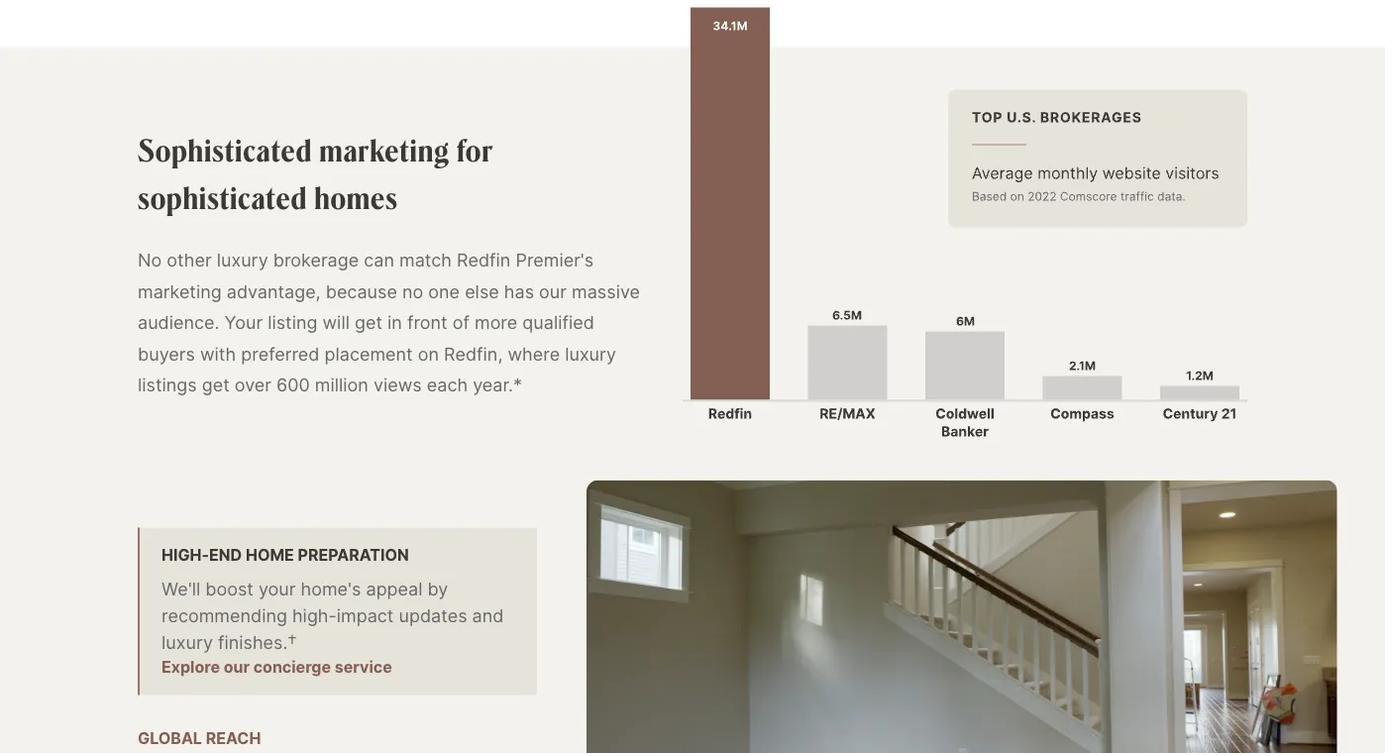 Task type: locate. For each thing, give the bounding box(es) containing it.
else
[[465, 281, 499, 302]]

0 vertical spatial marketing
[[319, 129, 450, 170]]

1 horizontal spatial luxury
[[217, 249, 268, 271]]

0 vertical spatial luxury
[[217, 249, 268, 271]]

0 horizontal spatial luxury
[[162, 631, 213, 653]]

luxury down qualified
[[565, 343, 617, 365]]

luxury up explore
[[162, 631, 213, 653]]

1 horizontal spatial our
[[539, 281, 567, 302]]

0 vertical spatial get
[[355, 312, 383, 334]]

1 horizontal spatial marketing
[[319, 129, 450, 170]]

marketing inside no other luxury brokerage can match redfin premier's marketing advantage, because no one else has our massive audience. your listing will get in front of more qualified buyers with preferred placement on redfin, where luxury listings get over 600 million views each year.*
[[138, 281, 222, 302]]

placement
[[325, 343, 413, 365]]

high-end home preparation
[[162, 545, 409, 565]]

marketing up homes
[[319, 129, 450, 170]]

recommending
[[162, 604, 287, 626]]

get down with
[[202, 374, 230, 396]]

get
[[355, 312, 383, 334], [202, 374, 230, 396]]

where
[[508, 343, 560, 365]]

marketing
[[319, 129, 450, 170], [138, 281, 222, 302]]

massive
[[572, 281, 641, 302]]

sophisticated
[[138, 129, 312, 170]]

explore
[[162, 658, 220, 677]]

1 vertical spatial our
[[224, 658, 250, 677]]

1 vertical spatial marketing
[[138, 281, 222, 302]]

audience.
[[138, 312, 220, 334]]

our down the premier's
[[539, 281, 567, 302]]

1 horizontal spatial get
[[355, 312, 383, 334]]

reach
[[206, 729, 261, 748]]

luxury
[[217, 249, 268, 271], [565, 343, 617, 365], [162, 631, 213, 653]]

get left in
[[355, 312, 383, 334]]

our
[[539, 281, 567, 302], [224, 658, 250, 677]]

2 vertical spatial luxury
[[162, 631, 213, 653]]

0 vertical spatial our
[[539, 281, 567, 302]]

front
[[407, 312, 448, 334]]

updates
[[399, 604, 467, 626]]

high-
[[162, 545, 209, 565]]

0 horizontal spatial our
[[224, 658, 250, 677]]

has
[[504, 281, 534, 302]]

marketing up audience.
[[138, 281, 222, 302]]

0 horizontal spatial get
[[202, 374, 230, 396]]

brokerage
[[273, 249, 359, 271]]

million
[[315, 374, 369, 396]]

home's
[[301, 578, 361, 600]]

end
[[209, 545, 242, 565]]

our down finishes.†
[[224, 658, 250, 677]]

0 horizontal spatial marketing
[[138, 281, 222, 302]]

with
[[200, 343, 236, 365]]

other
[[167, 249, 212, 271]]

no other luxury brokerage can match redfin premier's marketing advantage, because no one else has our massive audience. your listing will get in front of more qualified buyers with preferred placement on redfin, where luxury listings get over 600 million views each year.*
[[138, 249, 641, 396]]

luxury up advantage,
[[217, 249, 268, 271]]

by
[[428, 578, 448, 600]]

homes
[[314, 177, 398, 217]]

high-
[[292, 604, 337, 626]]

redfin
[[457, 249, 511, 271]]

we'll boost your home's appeal by recommending high-impact updates and luxury finishes.† tab
[[138, 528, 537, 695]]

our inside we'll boost your home's appeal by recommending high-impact updates and luxury finishes.† explore our concierge service
[[224, 658, 250, 677]]

listing
[[268, 312, 318, 334]]

we'll boost your home's appeal by recommending high-impact updates and luxury finishes.† tab list
[[138, 528, 537, 753]]

1 vertical spatial luxury
[[565, 343, 617, 365]]

luxury inside we'll boost your home's appeal by recommending high-impact updates and luxury finishes.† explore our concierge service
[[162, 631, 213, 653]]

sophisticated
[[138, 177, 307, 217]]

for
[[457, 129, 494, 170]]

match
[[400, 249, 452, 271]]

your
[[225, 312, 263, 334]]

appeal
[[366, 578, 423, 600]]



Task type: vqa. For each thing, say whether or not it's contained in the screenshot.
748
no



Task type: describe. For each thing, give the bounding box(es) containing it.
2 horizontal spatial luxury
[[565, 343, 617, 365]]

service
[[335, 658, 392, 677]]

1 vertical spatial get
[[202, 374, 230, 396]]

listings
[[138, 374, 197, 396]]

600
[[277, 374, 310, 396]]

your
[[259, 578, 296, 600]]

sophisticated marketing for sophisticated homes
[[138, 129, 494, 217]]

we'll boost your home's appeal by recommending high-impact updates and luxury finishes.† explore our concierge service
[[162, 578, 504, 677]]

global reach
[[138, 729, 261, 748]]

will
[[323, 312, 350, 334]]

no
[[138, 249, 162, 271]]

can
[[364, 249, 395, 271]]

preparation
[[298, 545, 409, 565]]

advantage,
[[227, 281, 321, 302]]

explore our concierge service link
[[162, 658, 392, 677]]

because
[[326, 281, 397, 302]]

one
[[429, 281, 460, 302]]

on
[[418, 343, 439, 365]]

views
[[374, 374, 422, 396]]

premier's
[[516, 249, 594, 271]]

we'll
[[162, 578, 200, 600]]

impact
[[337, 604, 394, 626]]

boost
[[205, 578, 254, 600]]

and
[[472, 604, 504, 626]]

of
[[453, 312, 470, 334]]

no
[[402, 281, 424, 302]]

brokerage stats chart image
[[683, 7, 1248, 440]]

year.*
[[473, 374, 522, 396]]

each
[[427, 374, 468, 396]]

more
[[475, 312, 518, 334]]

buyers
[[138, 343, 195, 365]]

global
[[138, 729, 202, 748]]

finishes.†
[[218, 631, 297, 653]]

concierge
[[253, 658, 331, 677]]

redfin,
[[444, 343, 503, 365]]

in
[[388, 312, 402, 334]]

home
[[246, 545, 294, 565]]

preferred
[[241, 343, 320, 365]]

our inside no other luxury brokerage can match redfin premier's marketing advantage, because no one else has our massive audience. your listing will get in front of more qualified buyers with preferred placement on redfin, where luxury listings get over 600 million views each year.*
[[539, 281, 567, 302]]

marketing inside sophisticated marketing for sophisticated homes
[[319, 129, 450, 170]]

over
[[235, 374, 272, 396]]

qualified
[[523, 312, 595, 334]]



